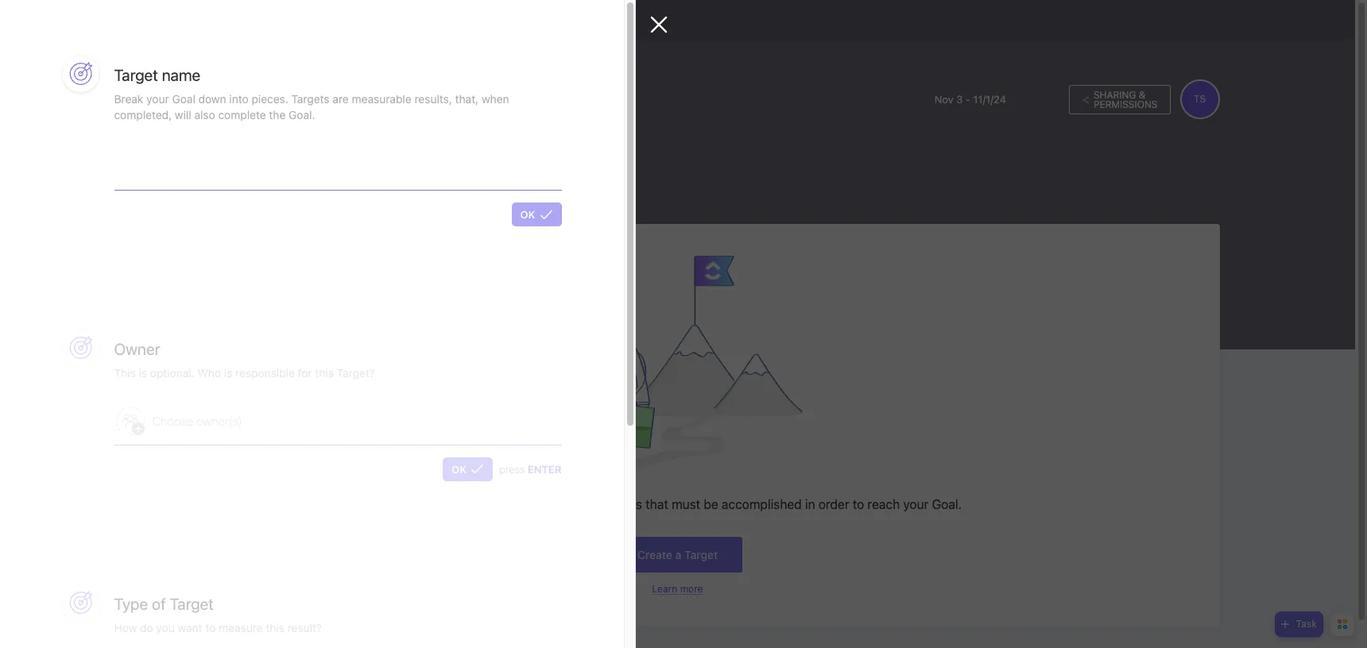 Task type: vqa. For each thing, say whether or not it's contained in the screenshot.
alert
no



Task type: locate. For each thing, give the bounding box(es) containing it.
dialog
[[0, 0, 668, 649]]

target right of
[[170, 595, 214, 613]]

0 vertical spatial are
[[333, 92, 349, 106]]

your right reach
[[903, 498, 929, 512]]

0 horizontal spatial ok
[[452, 463, 467, 476]]

0 vertical spatial target
[[114, 66, 158, 84]]

are
[[333, 92, 349, 106], [440, 498, 458, 512]]

choose owner(s)
[[152, 414, 242, 428]]

goal.
[[289, 108, 315, 121], [932, 498, 962, 512]]

press
[[499, 463, 525, 476]]

0 horizontal spatial goal.
[[289, 108, 315, 121]]

permissions
[[1094, 98, 1158, 110]]

are left specific
[[440, 498, 458, 512]]

when
[[482, 92, 509, 106]]

&
[[1139, 89, 1146, 101]]

0 horizontal spatial lbs
[[270, 171, 285, 184]]

0 vertical spatial ok button
[[512, 203, 562, 227]]

completed,
[[114, 108, 172, 121]]

goal. right reach
[[932, 498, 962, 512]]

None text field
[[114, 146, 562, 190]]

are inside target name break your goal down into pieces. targets are measurable results, that, when completed, will also complete the goal.
[[333, 92, 349, 106]]

sharing & permissions
[[1094, 89, 1158, 110]]

complete
[[218, 108, 266, 121]]

that,
[[455, 92, 479, 106]]

task
[[1296, 618, 1317, 630]]

ok
[[520, 208, 535, 221], [452, 463, 467, 476]]

1 horizontal spatial lbs
[[311, 87, 336, 110]]

of
[[152, 595, 166, 613]]

results,
[[414, 92, 452, 106]]

targets
[[291, 92, 330, 106], [393, 498, 436, 512]]

1 horizontal spatial targets
[[393, 498, 436, 512]]

goal. right the the at left top
[[289, 108, 315, 121]]

target name break your goal down into pieces. targets are measurable results, that, when completed, will also complete the goal.
[[114, 66, 509, 121]]

0 horizontal spatial targets
[[291, 92, 330, 106]]

goal. inside target name break your goal down into pieces. targets are measurable results, that, when completed, will also complete the goal.
[[289, 108, 315, 121]]

1 vertical spatial targets
[[393, 498, 436, 512]]

name
[[162, 66, 201, 84]]

into
[[229, 92, 249, 106]]

1 vertical spatial ok button
[[443, 458, 493, 482]]

0 horizontal spatial your
[[146, 92, 169, 106]]

targets right 'pieces.'
[[291, 92, 330, 106]]

your
[[146, 92, 169, 106], [903, 498, 929, 512]]

1 horizontal spatial measurable
[[534, 498, 601, 512]]

0 horizontal spatial measurable
[[352, 92, 411, 106]]

pieces.
[[252, 92, 288, 106]]

measurable inside target name break your goal down into pieces. targets are measurable results, that, when completed, will also complete the goal.
[[352, 92, 411, 106]]

0 vertical spatial ok
[[520, 208, 535, 221]]

targets left specific
[[393, 498, 436, 512]]

to
[[853, 498, 864, 512]]

learn more link
[[652, 584, 703, 596]]

your up "completed,"
[[146, 92, 169, 106]]

0 vertical spatial targets
[[291, 92, 330, 106]]

target up break
[[114, 66, 158, 84]]

80 lbs
[[253, 171, 285, 184]]

press enter
[[499, 463, 562, 476]]

lbs right 100
[[311, 87, 336, 110]]

measurable
[[352, 92, 411, 106], [534, 498, 601, 512]]

0 horizontal spatial are
[[333, 92, 349, 106]]

0 vertical spatial goal.
[[289, 108, 315, 121]]

1 horizontal spatial target
[[170, 595, 214, 613]]

target
[[114, 66, 158, 84], [170, 595, 214, 613]]

down
[[198, 92, 226, 106]]

0 vertical spatial lbs
[[311, 87, 336, 110]]

dialog containing target name
[[0, 0, 668, 649]]

owner
[[114, 340, 160, 359]]

goal
[[172, 92, 195, 106]]

lbs
[[311, 87, 336, 110], [270, 171, 285, 184]]

0 vertical spatial measurable
[[352, 92, 411, 106]]

100
[[273, 87, 307, 110]]

are right 100
[[333, 92, 349, 106]]

1 vertical spatial ok
[[452, 463, 467, 476]]

1 vertical spatial your
[[903, 498, 929, 512]]

1 vertical spatial goal.
[[932, 498, 962, 512]]

owner(s)
[[196, 414, 242, 428]]

lbs right 80 on the left top
[[270, 171, 285, 184]]

0 horizontal spatial ok button
[[443, 458, 493, 482]]

1 horizontal spatial ok
[[520, 208, 535, 221]]

measurable down enter
[[534, 498, 601, 512]]

ok button
[[512, 203, 562, 227], [443, 458, 493, 482]]

1 horizontal spatial ok button
[[512, 203, 562, 227]]

measurable left results, on the top left of the page
[[352, 92, 411, 106]]

learn
[[652, 584, 677, 596]]

0 vertical spatial your
[[146, 92, 169, 106]]

1 vertical spatial are
[[440, 498, 458, 512]]

0 horizontal spatial target
[[114, 66, 158, 84]]

sharing
[[1094, 89, 1136, 101]]



Task type: describe. For each thing, give the bounding box(es) containing it.
enter
[[528, 463, 562, 476]]

targets inside target name break your goal down into pieces. targets are measurable results, that, when completed, will also complete the goal.
[[291, 92, 330, 106]]

1 vertical spatial lbs
[[270, 171, 285, 184]]

choose
[[152, 414, 193, 428]]

reach
[[868, 498, 900, 512]]

lose 100 lbs
[[228, 87, 341, 110]]

more
[[680, 584, 703, 596]]

1 vertical spatial measurable
[[534, 498, 601, 512]]

ok for the left ok button
[[452, 463, 467, 476]]

break
[[114, 92, 143, 106]]

1 vertical spatial target
[[170, 595, 214, 613]]

that
[[646, 498, 668, 512]]

will
[[175, 108, 191, 121]]

type
[[114, 595, 148, 613]]

learn more
[[652, 584, 703, 596]]

1 horizontal spatial goal.
[[932, 498, 962, 512]]

target inside target name break your goal down into pieces. targets are measurable results, that, when completed, will also complete the goal.
[[114, 66, 158, 84]]

lose
[[228, 87, 269, 110]]

the
[[269, 108, 286, 121]]

also
[[194, 108, 215, 121]]

create a target
[[637, 548, 718, 562]]

specific
[[461, 498, 506, 512]]

order
[[819, 498, 849, 512]]

accomplished
[[722, 498, 802, 512]]

in
[[805, 498, 815, 512]]

1 horizontal spatial your
[[903, 498, 929, 512]]

80
[[253, 171, 267, 184]]

ok for ok button to the top
[[520, 208, 535, 221]]

and
[[509, 498, 531, 512]]

your inside target name break your goal down into pieces. targets are measurable results, that, when completed, will also complete the goal.
[[146, 92, 169, 106]]

be
[[704, 498, 718, 512]]

type of target
[[114, 595, 214, 613]]

targets are specific and measurable pieces that must be accomplished in order to reach your goal.
[[393, 498, 962, 512]]

pieces
[[605, 498, 642, 512]]

must
[[672, 498, 700, 512]]

1 horizontal spatial are
[[440, 498, 458, 512]]



